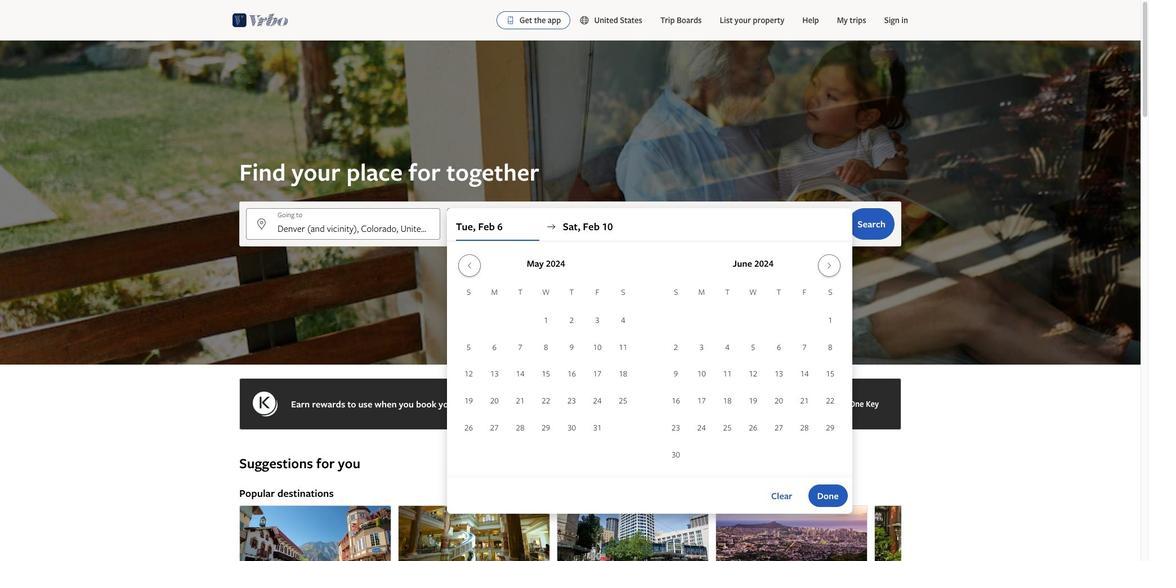 Task type: describe. For each thing, give the bounding box(es) containing it.
downtown seattle featuring a skyscraper, a city and street scenes image
[[557, 506, 709, 562]]

june 2024 element
[[663, 286, 844, 469]]

las vegas featuring interior views image
[[398, 506, 550, 562]]

show previous card image
[[233, 547, 246, 556]]

download the app button image
[[506, 16, 515, 25]]

may 2024 element
[[456, 286, 636, 442]]

previous month image
[[463, 261, 477, 270]]

gastown showing signage, street scenes and outdoor eating image
[[875, 506, 1027, 562]]

application inside wizard region
[[456, 250, 844, 469]]

makiki - lower punchbowl - tantalus showing landscape views, a sunset and a city image
[[716, 506, 868, 562]]

leavenworth featuring a small town or village and street scenes image
[[239, 506, 391, 562]]



Task type: vqa. For each thing, say whether or not it's contained in the screenshot.
June 2024 Element
yes



Task type: locate. For each thing, give the bounding box(es) containing it.
directional image
[[546, 222, 556, 232]]

next month image
[[823, 261, 837, 270]]

main content
[[0, 41, 1141, 562]]

vrbo logo image
[[233, 11, 288, 29]]

wizard region
[[0, 41, 1141, 514]]

show next card image
[[895, 547, 909, 556]]

recently viewed region
[[233, 437, 909, 455]]

application
[[456, 250, 844, 469]]

small image
[[580, 15, 594, 25]]



